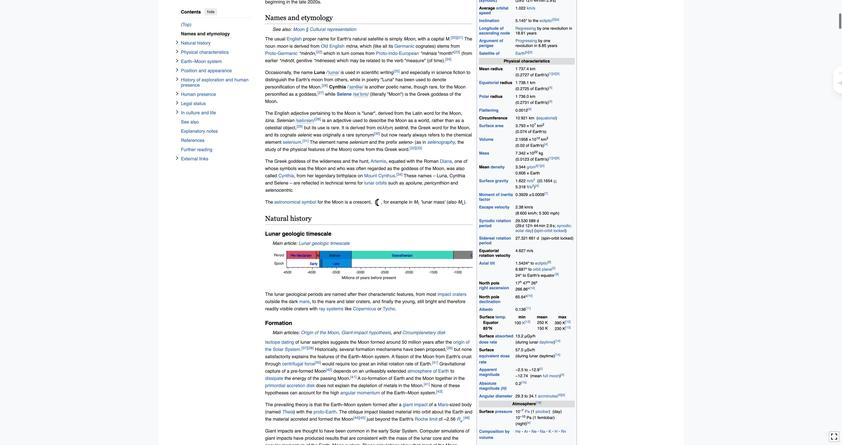Task type: locate. For each thing, give the bounding box(es) containing it.
note
[[265, 26, 577, 33], [265, 240, 577, 247], [265, 329, 577, 336]]

1 vertical spatial x small image
[[175, 59, 179, 63]]

6 x small image from the top
[[175, 110, 179, 114]]

4 x small image from the top
[[175, 92, 179, 96]]

1 x small image from the top
[[175, 50, 179, 53]]

x small image
[[175, 40, 179, 44], [175, 68, 179, 72], [175, 77, 179, 81], [175, 92, 179, 96], [175, 101, 179, 105], [175, 110, 179, 114], [175, 156, 179, 160]]

1 vertical spatial note
[[265, 240, 577, 247]]

fullscreen image
[[831, 433, 837, 440]]

0 vertical spatial x small image
[[175, 50, 179, 53]]

5 x small image from the top
[[175, 101, 179, 105]]

2 vertical spatial note
[[265, 329, 577, 336]]

1 note from the top
[[265, 26, 577, 33]]

☾ image
[[373, 198, 381, 206]]

7 x small image from the top
[[175, 156, 179, 160]]

x small image
[[175, 50, 179, 53], [175, 59, 179, 63]]

2 x small image from the top
[[175, 68, 179, 72]]

0 vertical spatial note
[[265, 26, 577, 33]]



Task type: vqa. For each thing, say whether or not it's contained in the screenshot.
3rd note from the top
yes



Task type: describe. For each thing, give the bounding box(es) containing it.
2 note from the top
[[265, 240, 577, 247]]

3 x small image from the top
[[175, 77, 179, 81]]

3 note from the top
[[265, 329, 577, 336]]

2 x small image from the top
[[175, 59, 179, 63]]

1 x small image from the top
[[175, 40, 179, 44]]



